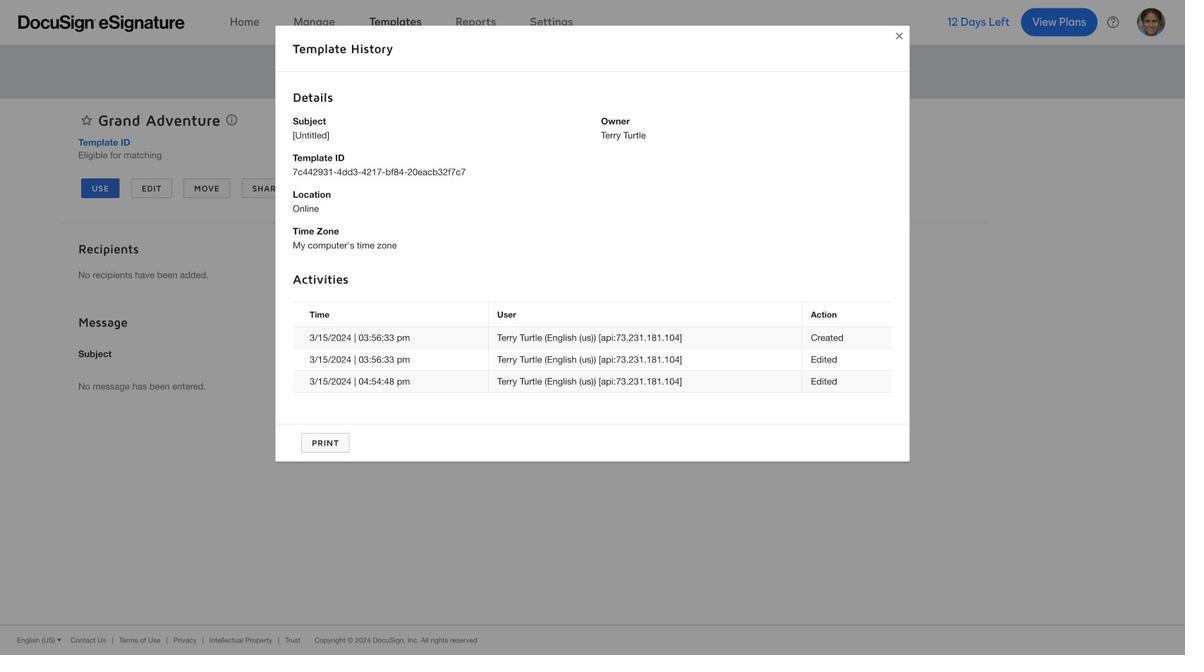 Task type: describe. For each thing, give the bounding box(es) containing it.
more info region
[[0, 625, 1185, 655]]

docusign esignature image
[[18, 15, 185, 32]]



Task type: locate. For each thing, give the bounding box(es) containing it.
add grand adventure to favorites image
[[81, 115, 92, 126]]

documents view region
[[990, 99, 1124, 625]]



Task type: vqa. For each thing, say whether or not it's contained in the screenshot.
More Info 'region'
yes



